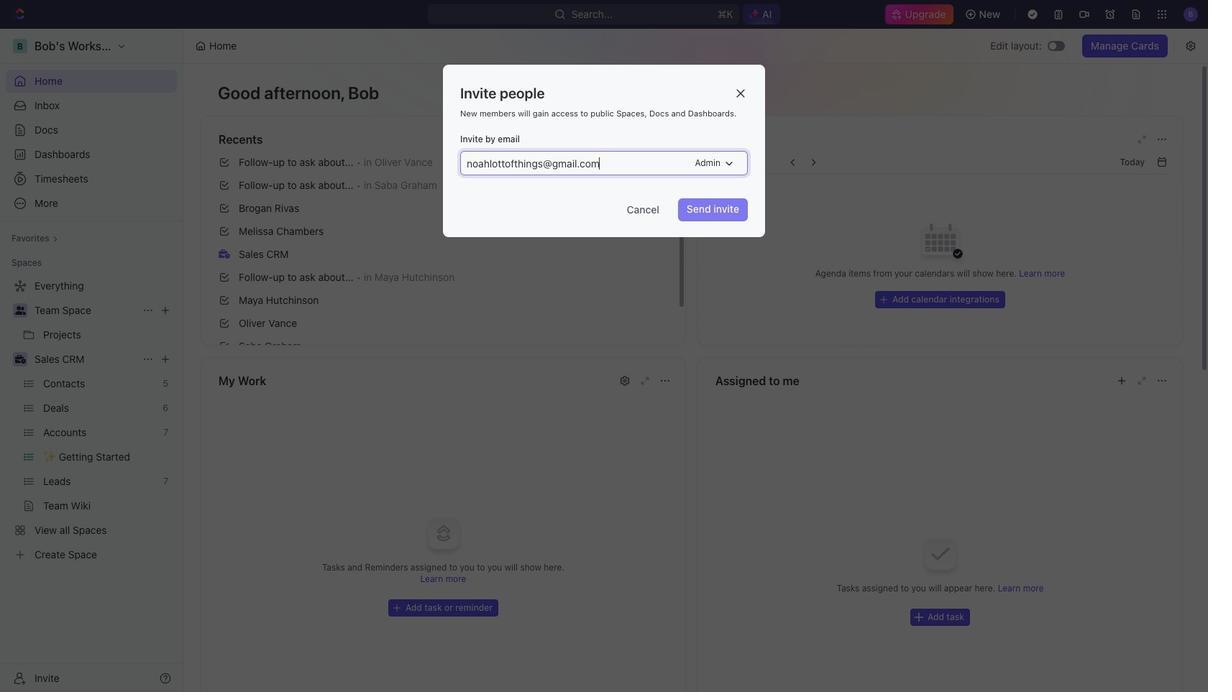 Task type: locate. For each thing, give the bounding box(es) containing it.
business time image
[[15, 355, 26, 364]]

tree
[[6, 275, 177, 567]]

sidebar navigation
[[0, 29, 183, 693]]



Task type: describe. For each thing, give the bounding box(es) containing it.
user group image
[[15, 306, 26, 315]]

business time image
[[219, 249, 230, 259]]

Email, comma or space separated text field
[[462, 152, 690, 175]]

tree inside 'sidebar' navigation
[[6, 275, 177, 567]]



Task type: vqa. For each thing, say whether or not it's contained in the screenshot.
+ Add subtask Add
no



